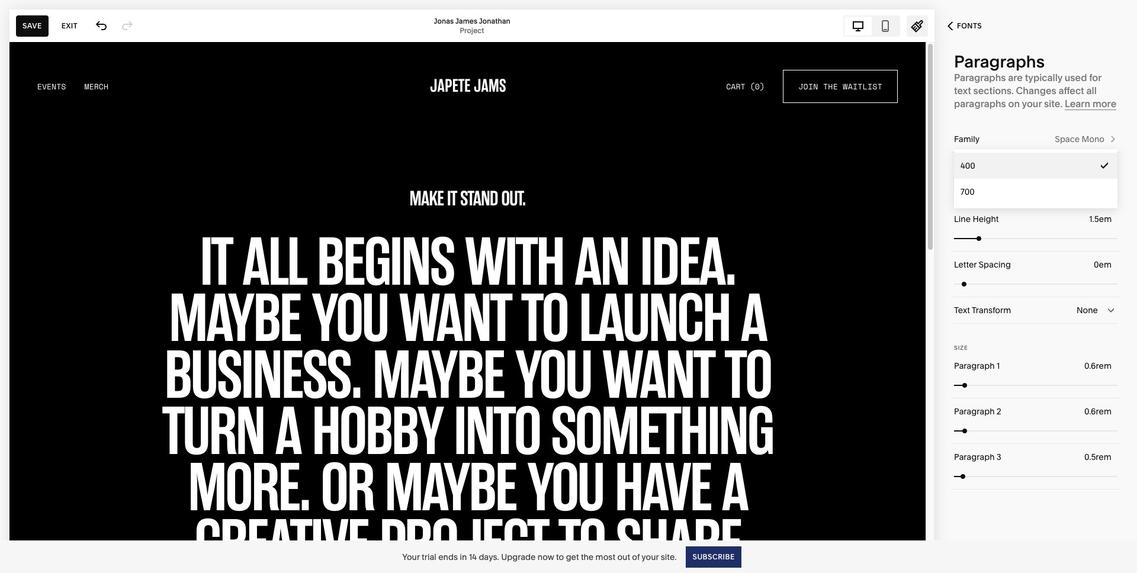 Task type: vqa. For each thing, say whether or not it's contained in the screenshot.
paragraph 2 text box
yes



Task type: describe. For each thing, give the bounding box(es) containing it.
paragraphs for paragraphs are typically used for text sections. changes affect all paragraphs on your site.
[[955, 72, 1007, 84]]

your inside paragraphs are typically used for text sections. changes affect all paragraphs on your site.
[[1023, 98, 1043, 110]]

2
[[997, 407, 1002, 417]]

save button
[[16, 15, 48, 36]]

ends
[[439, 552, 458, 563]]

paragraph for paragraph 2
[[955, 407, 995, 417]]

letter
[[955, 260, 977, 270]]

days.
[[479, 552, 500, 563]]

paragraph 2
[[955, 407, 1002, 417]]

jonas james jonathan project
[[434, 16, 511, 35]]

the
[[581, 552, 594, 563]]

paragraphs for paragraphs
[[955, 52, 1045, 72]]

learn more link
[[1066, 98, 1117, 110]]

letter spacing
[[955, 260, 1012, 270]]

Letter Spacing text field
[[1095, 258, 1115, 271]]

0 horizontal spatial site.
[[661, 552, 677, 563]]

exit button
[[55, 15, 84, 36]]

now
[[538, 552, 555, 563]]

sections.
[[974, 85, 1015, 97]]

most
[[596, 552, 616, 563]]

paragraph 3
[[955, 452, 1002, 463]]

your trial ends in 14 days. upgrade now to get the most out of your site.
[[403, 552, 677, 563]]

spacing
[[979, 260, 1012, 270]]

Weight field
[[955, 153, 1118, 179]]

Paragraph 1 text field
[[1085, 360, 1115, 373]]

more
[[1093, 98, 1117, 110]]

family
[[955, 134, 980, 145]]

1
[[997, 361, 1001, 372]]

list box containing 400
[[955, 153, 1118, 205]]

0 horizontal spatial your
[[642, 552, 659, 563]]

Paragraph 2 text field
[[1085, 405, 1115, 418]]

paragraphs are typically used for text sections. changes affect all paragraphs on your site.
[[955, 72, 1102, 110]]

paragraph for paragraph 3
[[955, 452, 995, 463]]

out
[[618, 552, 631, 563]]

exit
[[61, 21, 78, 30]]

fonts
[[958, 21, 983, 30]]

in
[[460, 552, 467, 563]]

paragraph 1
[[955, 361, 1001, 372]]

trial
[[422, 552, 437, 563]]

space
[[1056, 134, 1081, 145]]



Task type: locate. For each thing, give the bounding box(es) containing it.
1 paragraphs from the top
[[955, 52, 1045, 72]]

to
[[557, 552, 564, 563]]

space mono
[[1056, 134, 1105, 145]]

14
[[469, 552, 477, 563]]

0 vertical spatial site.
[[1045, 98, 1063, 110]]

3 paragraph from the top
[[955, 452, 995, 463]]

your down changes on the right of the page
[[1023, 98, 1043, 110]]

400
[[961, 161, 976, 171]]

paragraph left 3
[[955, 452, 995, 463]]

1 vertical spatial site.
[[661, 552, 677, 563]]

changes
[[1017, 85, 1057, 97]]

Paragraph 2 range field
[[955, 418, 1118, 444]]

paragraph
[[955, 361, 995, 372], [955, 407, 995, 417], [955, 452, 995, 463]]

0 vertical spatial your
[[1023, 98, 1043, 110]]

jonathan
[[479, 16, 511, 25]]

mono
[[1083, 134, 1105, 145]]

paragraph for paragraph 1
[[955, 361, 995, 372]]

height
[[973, 214, 999, 225]]

2 paragraphs from the top
[[955, 72, 1007, 84]]

jonas
[[434, 16, 454, 25]]

your right of
[[642, 552, 659, 563]]

2 vertical spatial paragraph
[[955, 452, 995, 463]]

Paragraph 3 text field
[[1085, 451, 1115, 464]]

get
[[566, 552, 579, 563]]

used
[[1065, 72, 1088, 84]]

paragraph left 2
[[955, 407, 995, 417]]

0 vertical spatial paragraph
[[955, 361, 995, 372]]

learn more
[[1066, 98, 1117, 110]]

site. down changes on the right of the page
[[1045, 98, 1063, 110]]

Paragraph 3 range field
[[955, 464, 1118, 490]]

1 vertical spatial your
[[642, 552, 659, 563]]

1 horizontal spatial site.
[[1045, 98, 1063, 110]]

your
[[1023, 98, 1043, 110], [642, 552, 659, 563]]

tab list
[[845, 16, 900, 35]]

size
[[955, 345, 969, 351]]

Paragraph 1 range field
[[955, 372, 1118, 399]]

1 horizontal spatial your
[[1023, 98, 1043, 110]]

are
[[1009, 72, 1023, 84]]

project
[[460, 26, 484, 35]]

site. inside paragraphs are typically used for text sections. changes affect all paragraphs on your site.
[[1045, 98, 1063, 110]]

on
[[1009, 98, 1021, 110]]

Line Height range field
[[955, 226, 1118, 252]]

for
[[1090, 72, 1102, 84]]

james
[[456, 16, 478, 25]]

line height
[[955, 214, 999, 225]]

all
[[1087, 85, 1097, 97]]

typically
[[1026, 72, 1063, 84]]

site.
[[1045, 98, 1063, 110], [661, 552, 677, 563]]

2 paragraph from the top
[[955, 407, 995, 417]]

1 paragraph from the top
[[955, 361, 995, 372]]

learn
[[1066, 98, 1091, 110]]

1 vertical spatial paragraph
[[955, 407, 995, 417]]

your
[[403, 552, 420, 563]]

paragraphs
[[955, 52, 1045, 72], [955, 72, 1007, 84]]

fonts button
[[935, 13, 996, 39]]

upgrade
[[501, 552, 536, 563]]

paragraph down size
[[955, 361, 995, 372]]

text
[[955, 85, 972, 97]]

700
[[961, 187, 975, 197]]

3
[[997, 452, 1002, 463]]

save
[[23, 21, 42, 30]]

affect
[[1059, 85, 1085, 97]]

of
[[633, 552, 640, 563]]

paragraphs inside paragraphs are typically used for text sections. changes affect all paragraphs on your site.
[[955, 72, 1007, 84]]

line
[[955, 214, 971, 225]]

site. right of
[[661, 552, 677, 563]]

Line Height text field
[[1090, 213, 1115, 226]]

paragraphs
[[955, 98, 1007, 110]]

Letter Spacing range field
[[955, 271, 1118, 297]]

weight
[[955, 161, 983, 171]]

list box
[[955, 153, 1118, 205]]



